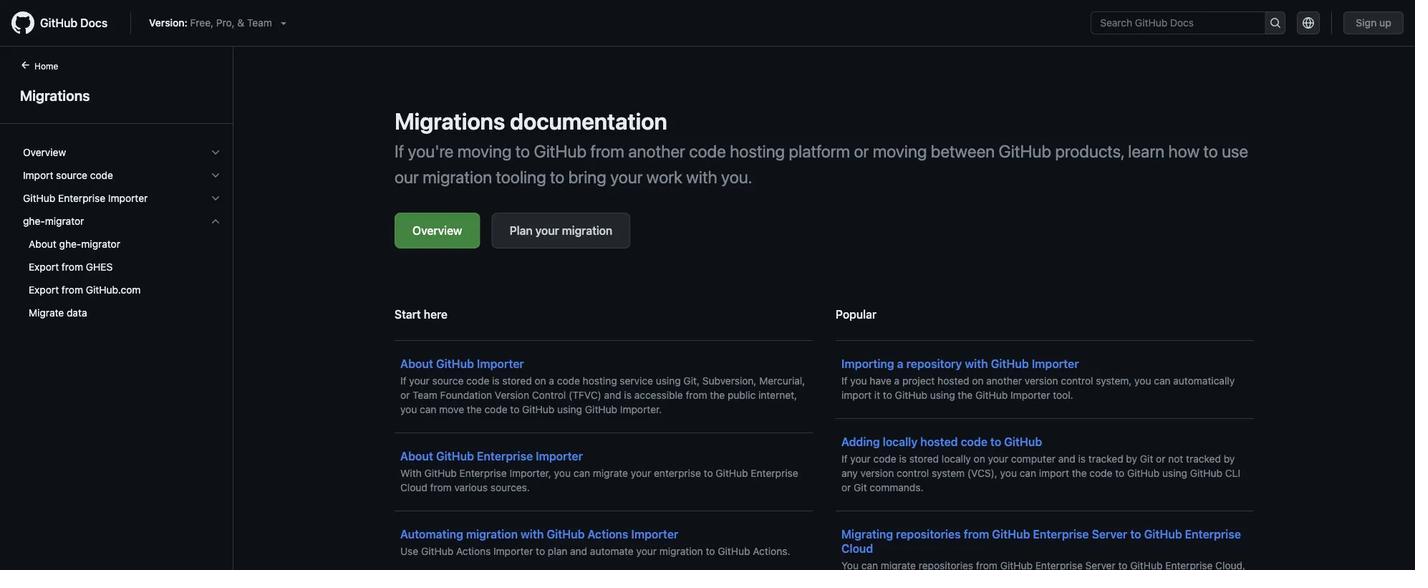 Task type: describe. For each thing, give the bounding box(es) containing it.
importing
[[841, 357, 894, 371]]

import inside the adding locally hosted code to github if your code is stored locally on your computer and is tracked by git or not tracked by any version control system (vcs), you can import the code to github using github cli or git commands.
[[1039, 467, 1069, 479]]

overview link
[[395, 213, 480, 249]]

if inside the adding locally hosted code to github if your code is stored locally on your computer and is tracked by git or not tracked by any version control system (vcs), you can import the code to github using github cli or git commands.
[[841, 453, 848, 465]]

public
[[728, 389, 756, 401]]

you down importing
[[850, 375, 867, 387]]

about ghe-migrator
[[29, 238, 120, 250]]

code down adding at the bottom right
[[873, 453, 896, 465]]

migrate
[[29, 307, 64, 319]]

about github enterprise importer with github enterprise importer, you can migrate your enterprise to github enterprise cloud from various sources.
[[400, 449, 798, 493]]

with inside the migrations documentation if you're moving to github from another code hosting platform or moving between github products, learn how to use our migration tooling to bring your work with you.
[[686, 167, 717, 187]]

migrations documentation if you're moving to github from another code hosting platform or moving between github products, learn how to use our migration tooling to bring your work with you.
[[395, 107, 1248, 187]]

accessible
[[634, 389, 683, 401]]

search image
[[1270, 17, 1281, 29]]

docs
[[80, 16, 108, 30]]

adding locally hosted code to github if your code is stored locally on your computer and is tracked by git or not tracked by any version control system (vcs), you can import the code to github using github cli or git commands.
[[841, 435, 1240, 493]]

is up commands.
[[899, 453, 907, 465]]

on for importing a repository with github importer
[[972, 375, 984, 387]]

have
[[870, 375, 891, 387]]

source inside dropdown button
[[56, 169, 87, 181]]

enterprise
[[654, 467, 701, 479]]

to inside importing a repository with github importer if you have a project hosted on another version control system, you can automatically import it to github using the github importer tool.
[[883, 389, 892, 401]]

0 horizontal spatial team
[[247, 17, 272, 29]]

code inside dropdown button
[[90, 169, 113, 181]]

automate
[[590, 545, 634, 557]]

start here
[[395, 308, 448, 321]]

importer left the tool. at bottom right
[[1011, 389, 1050, 401]]

stored inside about github importer if your source code is stored on a code hosting service using git, subversion, mercurial, or team foundation version control (tfvc) and is accessible from the public internet, you can move the code to github using github importer.
[[502, 375, 532, 387]]

ghe-migrator button
[[17, 210, 227, 233]]

from inside about github enterprise importer with github enterprise importer, you can migrate your enterprise to github enterprise cloud from various sources.
[[430, 482, 452, 493]]

github docs link
[[11, 11, 119, 34]]

use
[[1222, 141, 1248, 161]]

to up (vcs),
[[990, 435, 1001, 449]]

migration right automate
[[659, 545, 703, 557]]

0 horizontal spatial git
[[854, 482, 867, 493]]

service
[[620, 375, 653, 387]]

a inside about github importer if your source code is stored on a code hosting service using git, subversion, mercurial, or team foundation version control (tfvc) and is accessible from the public internet, you can move the code to github using github importer.
[[549, 375, 554, 387]]

computer
[[1011, 453, 1056, 465]]

overview button
[[17, 141, 227, 164]]

cli
[[1225, 467, 1240, 479]]

can inside importing a repository with github importer if you have a project hosted on another version control system, you can automatically import it to github using the github importer tool.
[[1154, 375, 1171, 387]]

cloud inside about github enterprise importer with github enterprise importer, you can migrate your enterprise to github enterprise cloud from various sources.
[[400, 482, 427, 493]]

a up project
[[897, 357, 904, 371]]

free,
[[190, 17, 213, 29]]

popular
[[836, 308, 877, 321]]

data
[[67, 307, 87, 319]]

stored inside the adding locally hosted code to github if your code is stored locally on your computer and is tracked by git or not tracked by any version control system (vcs), you can import the code to github using github cli or git commands.
[[909, 453, 939, 465]]

migrate data link
[[17, 302, 227, 324]]

mercurial,
[[759, 375, 805, 387]]

plan
[[510, 224, 533, 237]]

github inside 'dropdown button'
[[23, 192, 55, 204]]

to inside migrating repositories from github enterprise server to github enterprise cloud
[[1130, 527, 1141, 541]]

with inside importing a repository with github importer if you have a project hosted on another version control system, you can automatically import it to github using the github importer tool.
[[965, 357, 988, 371]]

export from ghes link
[[17, 256, 227, 279]]

you.
[[721, 167, 752, 187]]

automating migration with github actions importer use github actions importer to plan and automate your migration to github actions.
[[400, 527, 790, 557]]

export from github.com
[[29, 284, 141, 296]]

sc 9kayk9 0 image for ghe-migrator
[[210, 216, 221, 227]]

bring
[[568, 167, 606, 187]]

is down "service"
[[624, 389, 632, 401]]

version
[[495, 389, 529, 401]]

github.com
[[86, 284, 141, 296]]

code up server at the bottom right of the page
[[1090, 467, 1113, 479]]

code up (vcs),
[[961, 435, 988, 449]]

subversion,
[[702, 375, 757, 387]]

github enterprise importer button
[[17, 187, 227, 210]]

home link
[[14, 59, 81, 74]]

your inside about github importer if your source code is stored on a code hosting service using git, subversion, mercurial, or team foundation version control (tfvc) and is accessible from the public internet, you can move the code to github using github importer.
[[409, 375, 430, 387]]

pro,
[[216, 17, 235, 29]]

about ghe-migrator link
[[17, 233, 227, 256]]

using down (tfvc)
[[557, 404, 582, 415]]

adding
[[841, 435, 880, 449]]

from inside migrating repositories from github enterprise server to github enterprise cloud
[[964, 527, 989, 541]]

repository
[[906, 357, 962, 371]]

and inside the adding locally hosted code to github if your code is stored locally on your computer and is tracked by git or not tracked by any version control system (vcs), you can import the code to github using github cli or git commands.
[[1058, 453, 1076, 465]]

importer up the tool. at bottom right
[[1032, 357, 1079, 371]]

control inside the adding locally hosted code to github if your code is stored locally on your computer and is tracked by git or not tracked by any version control system (vcs), you can import the code to github using github cli or git commands.
[[897, 467, 929, 479]]

export from github.com link
[[17, 279, 227, 302]]

to up server at the bottom right of the page
[[1115, 467, 1125, 479]]

code up foundation
[[466, 375, 489, 387]]

about for migrator
[[29, 238, 56, 250]]

using up accessible
[[656, 375, 681, 387]]

to left plan
[[536, 545, 545, 557]]

version:
[[149, 17, 188, 29]]

ghes
[[86, 261, 113, 273]]

your up (vcs),
[[988, 453, 1008, 465]]

work
[[647, 167, 682, 187]]

documentation
[[510, 107, 667, 135]]

learn
[[1128, 141, 1165, 161]]

about for enterprise
[[400, 449, 433, 463]]

internet,
[[758, 389, 797, 401]]

migrating repositories from github enterprise server to github enterprise cloud link
[[841, 516, 1248, 570]]

sign up
[[1356, 17, 1391, 29]]

2 moving from the left
[[873, 141, 927, 161]]

and inside about github importer if your source code is stored on a code hosting service using git, subversion, mercurial, or team foundation version control (tfvc) and is accessible from the public internet, you can move the code to github using github importer.
[[604, 389, 621, 401]]

another inside importing a repository with github importer if you have a project hosted on another version control system, you can automatically import it to github using the github importer tool.
[[986, 375, 1022, 387]]

importer inside about github importer if your source code is stored on a code hosting service using git, subversion, mercurial, or team foundation version control (tfvc) and is accessible from the public internet, you can move the code to github using github importer.
[[477, 357, 524, 371]]

export for export from ghes
[[29, 261, 59, 273]]

control
[[532, 389, 566, 401]]

you inside the adding locally hosted code to github if your code is stored locally on your computer and is tracked by git or not tracked by any version control system (vcs), you can import the code to github using github cli or git commands.
[[1000, 467, 1017, 479]]

sign
[[1356, 17, 1377, 29]]

on for adding locally hosted code to github
[[974, 453, 985, 465]]

you right system,
[[1135, 375, 1151, 387]]

importing a repository with github importer if you have a project hosted on another version control system, you can automatically import it to github using the github importer tool.
[[841, 357, 1235, 401]]

with inside automating migration with github actions importer use github actions importer to plan and automate your migration to github actions.
[[521, 527, 544, 541]]

or down any
[[841, 482, 851, 493]]

ghe-migrator element containing ghe-migrator
[[11, 210, 233, 324]]

git,
[[684, 375, 700, 387]]

from inside export from ghes link
[[62, 261, 83, 273]]

your down adding at the bottom right
[[850, 453, 871, 465]]

importer,
[[510, 467, 551, 479]]

with
[[400, 467, 422, 479]]

it
[[874, 389, 880, 401]]

version inside the adding locally hosted code to github if your code is stored locally on your computer and is tracked by git or not tracked by any version control system (vcs), you can import the code to github using github cli or git commands.
[[861, 467, 894, 479]]

select language: current language is english image
[[1303, 17, 1314, 29]]

to left use
[[1203, 141, 1218, 161]]

migration down bring
[[562, 224, 613, 237]]

if inside importing a repository with github importer if you have a project hosted on another version control system, you can automatically import it to github using the github importer tool.
[[841, 375, 848, 387]]

sign up link
[[1344, 11, 1404, 34]]

tool.
[[1053, 389, 1073, 401]]

code inside the migrations documentation if you're moving to github from another code hosting platform or moving between github products, learn how to use our migration tooling to bring your work with you.
[[689, 141, 726, 161]]

import source code button
[[17, 164, 227, 187]]

sc 9kayk9 0 image for overview
[[210, 147, 221, 158]]

version: free, pro, & team
[[149, 17, 272, 29]]

system
[[932, 467, 965, 479]]

start
[[395, 308, 421, 321]]

export for export from github.com
[[29, 284, 59, 296]]

if inside about github importer if your source code is stored on a code hosting service using git, subversion, mercurial, or team foundation version control (tfvc) and is accessible from the public internet, you can move the code to github using github importer.
[[400, 375, 406, 387]]

your inside about github enterprise importer with github enterprise importer, you can migrate your enterprise to github enterprise cloud from various sources.
[[631, 467, 651, 479]]

github enterprise importer
[[23, 192, 148, 204]]

0 horizontal spatial actions
[[456, 545, 491, 557]]

how
[[1168, 141, 1200, 161]]

plan your migration
[[510, 224, 613, 237]]

overview inside "link"
[[413, 224, 462, 237]]



Task type: vqa. For each thing, say whether or not it's contained in the screenshot.
"migration" within the Migrations documentation If you're moving to GitHub from another code hosting platform or moving between GitHub products, learn how to use our migration tooling to bring your work with you.
no



Task type: locate. For each thing, give the bounding box(es) containing it.
source
[[56, 169, 87, 181], [432, 375, 464, 387]]

1 export from the top
[[29, 261, 59, 273]]

1 vertical spatial source
[[432, 375, 464, 387]]

migrator inside ghe-migrator dropdown button
[[45, 215, 84, 227]]

0 vertical spatial with
[[686, 167, 717, 187]]

can left 'automatically'
[[1154, 375, 1171, 387]]

1 horizontal spatial by
[[1224, 453, 1235, 465]]

migrate data
[[29, 307, 87, 319]]

moving up tooling
[[457, 141, 512, 161]]

our
[[395, 167, 419, 187]]

with right repository
[[965, 357, 988, 371]]

to left "actions."
[[706, 545, 715, 557]]

1 sc 9kayk9 0 image from the top
[[210, 170, 221, 181]]

automatically
[[1173, 375, 1235, 387]]

import inside importing a repository with github importer if you have a project hosted on another version control system, you can automatically import it to github using the github importer tool.
[[841, 389, 872, 401]]

0 vertical spatial source
[[56, 169, 87, 181]]

migration down sources. at the left
[[466, 527, 518, 541]]

importer left plan
[[493, 545, 533, 557]]

1 vertical spatial actions
[[456, 545, 491, 557]]

your right plan
[[535, 224, 559, 237]]

source inside about github importer if your source code is stored on a code hosting service using git, subversion, mercurial, or team foundation version control (tfvc) and is accessible from the public internet, you can move the code to github using github importer.
[[432, 375, 464, 387]]

by
[[1126, 453, 1137, 465], [1224, 453, 1235, 465]]

1 vertical spatial hosting
[[583, 375, 617, 387]]

1 horizontal spatial tracked
[[1186, 453, 1221, 465]]

0 horizontal spatial stored
[[502, 375, 532, 387]]

0 vertical spatial ghe-
[[23, 215, 45, 227]]

2 tracked from the left
[[1186, 453, 1221, 465]]

any
[[841, 467, 858, 479]]

ghe-migrator
[[23, 215, 84, 227]]

0 horizontal spatial by
[[1126, 453, 1137, 465]]

1 by from the left
[[1126, 453, 1137, 465]]

you inside about github enterprise importer with github enterprise importer, you can migrate your enterprise to github enterprise cloud from various sources.
[[554, 467, 571, 479]]

to inside about github enterprise importer with github enterprise importer, you can migrate your enterprise to github enterprise cloud from various sources.
[[704, 467, 713, 479]]

1 vertical spatial about
[[400, 357, 433, 371]]

is right computer
[[1078, 453, 1086, 465]]

1 vertical spatial import
[[1039, 467, 1069, 479]]

if down importing
[[841, 375, 848, 387]]

can left migrate
[[573, 467, 590, 479]]

to left bring
[[550, 167, 565, 187]]

migrations inside the migrations documentation if you're moving to github from another code hosting platform or moving between github products, learn how to use our migration tooling to bring your work with you.
[[395, 107, 505, 135]]

1 vertical spatial with
[[965, 357, 988, 371]]

1 vertical spatial sc 9kayk9 0 image
[[210, 216, 221, 227]]

export down about ghe-migrator
[[29, 261, 59, 273]]

0 vertical spatial and
[[604, 389, 621, 401]]

using
[[656, 375, 681, 387], [930, 389, 955, 401], [557, 404, 582, 415], [1162, 467, 1187, 479]]

enterprise
[[58, 192, 105, 204], [477, 449, 533, 463], [459, 467, 507, 479], [751, 467, 798, 479], [1033, 527, 1089, 541], [1185, 527, 1241, 541]]

importer down import source code dropdown button
[[108, 192, 148, 204]]

0 vertical spatial overview
[[23, 146, 66, 158]]

importer
[[108, 192, 148, 204], [477, 357, 524, 371], [1032, 357, 1079, 371], [1011, 389, 1050, 401], [536, 449, 583, 463], [631, 527, 678, 541], [493, 545, 533, 557]]

from down export from ghes on the left of page
[[62, 284, 83, 296]]

tracked right not
[[1186, 453, 1221, 465]]

1 vertical spatial stored
[[909, 453, 939, 465]]

1 horizontal spatial actions
[[588, 527, 628, 541]]

from right repositories
[[964, 527, 989, 541]]

importer.
[[620, 404, 662, 415]]

cloud down with
[[400, 482, 427, 493]]

0 horizontal spatial import
[[841, 389, 872, 401]]

on
[[535, 375, 546, 387], [972, 375, 984, 387], [974, 453, 985, 465]]

0 vertical spatial control
[[1061, 375, 1093, 387]]

1 vertical spatial migrations
[[395, 107, 505, 135]]

your right automate
[[636, 545, 657, 557]]

you
[[850, 375, 867, 387], [1135, 375, 1151, 387], [400, 404, 417, 415], [554, 467, 571, 479], [1000, 467, 1017, 479]]

team right &
[[247, 17, 272, 29]]

you left move
[[400, 404, 417, 415]]

hosting inside about github importer if your source code is stored on a code hosting service using git, subversion, mercurial, or team foundation version control (tfvc) and is accessible from the public internet, you can move the code to github using github importer.
[[583, 375, 617, 387]]

1 horizontal spatial migrations
[[395, 107, 505, 135]]

another inside the migrations documentation if you're moving to github from another code hosting platform or moving between github products, learn how to use our migration tooling to bring your work with you.
[[628, 141, 685, 161]]

1 horizontal spatial version
[[1025, 375, 1058, 387]]

0 vertical spatial about
[[29, 238, 56, 250]]

sc 9kayk9 0 image inside ghe-migrator dropdown button
[[210, 216, 221, 227]]

sc 9kayk9 0 image inside import source code dropdown button
[[210, 170, 221, 181]]

with down sources. at the left
[[521, 527, 544, 541]]

sc 9kayk9 0 image inside github enterprise importer 'dropdown button'
[[210, 193, 221, 204]]

1 horizontal spatial git
[[1140, 453, 1153, 465]]

or inside the migrations documentation if you're moving to github from another code hosting platform or moving between github products, learn how to use our migration tooling to bring your work with you.
[[854, 141, 869, 161]]

migrations for migrations documentation if you're moving to github from another code hosting platform or moving between github products, learn how to use our migration tooling to bring your work with you.
[[395, 107, 505, 135]]

locally up system on the right bottom of page
[[942, 453, 971, 465]]

from down about ghe-migrator
[[62, 261, 83, 273]]

0 horizontal spatial and
[[570, 545, 587, 557]]

0 horizontal spatial ghe-
[[23, 215, 45, 227]]

1 vertical spatial cloud
[[841, 542, 873, 555]]

1 horizontal spatial source
[[432, 375, 464, 387]]

cloud inside migrating repositories from github enterprise server to github enterprise cloud
[[841, 542, 873, 555]]

and inside automating migration with github actions importer use github actions importer to plan and automate your migration to github actions.
[[570, 545, 587, 557]]

0 vertical spatial actions
[[588, 527, 628, 541]]

automating
[[400, 527, 463, 541]]

or left not
[[1156, 453, 1166, 465]]

your inside the migrations documentation if you're moving to github from another code hosting platform or moving between github products, learn how to use our migration tooling to bring your work with you.
[[610, 167, 643, 187]]

is
[[492, 375, 500, 387], [624, 389, 632, 401], [899, 453, 907, 465], [1078, 453, 1086, 465]]

to up tooling
[[515, 141, 530, 161]]

repositories
[[896, 527, 961, 541]]

migrations inside "migrations" "link"
[[20, 87, 90, 103]]

git left not
[[1140, 453, 1153, 465]]

migrating
[[841, 527, 893, 541]]

cloud down migrating
[[841, 542, 873, 555]]

0 vertical spatial git
[[1140, 453, 1153, 465]]

the inside importing a repository with github importer if you have a project hosted on another version control system, you can automatically import it to github using the github importer tool.
[[958, 389, 973, 401]]

0 horizontal spatial moving
[[457, 141, 512, 161]]

overview up 'import'
[[23, 146, 66, 158]]

hosted inside importing a repository with github importer if you have a project hosted on another version control system, you can automatically import it to github using the github importer tool.
[[938, 375, 969, 387]]

0 vertical spatial version
[[1025, 375, 1058, 387]]

from inside export from github.com link
[[62, 284, 83, 296]]

here
[[424, 308, 448, 321]]

2 ghe-migrator element from the top
[[11, 233, 233, 324]]

migrations link
[[17, 85, 216, 106]]

tracked left not
[[1088, 453, 1123, 465]]

1 vertical spatial export
[[29, 284, 59, 296]]

source up foundation
[[432, 375, 464, 387]]

0 vertical spatial import
[[841, 389, 872, 401]]

on inside about github importer if your source code is stored on a code hosting service using git, subversion, mercurial, or team foundation version control (tfvc) and is accessible from the public internet, you can move the code to github using github importer.
[[535, 375, 546, 387]]

from inside about github importer if your source code is stored on a code hosting service using git, subversion, mercurial, or team foundation version control (tfvc) and is accessible from the public internet, you can move the code to github using github importer.
[[686, 389, 707, 401]]

1 vertical spatial sc 9kayk9 0 image
[[210, 193, 221, 204]]

migrating repositories from github enterprise server to github enterprise cloud
[[841, 527, 1241, 555]]

1 vertical spatial and
[[1058, 453, 1076, 465]]

0 horizontal spatial migrations
[[20, 87, 90, 103]]

code
[[689, 141, 726, 161], [90, 169, 113, 181], [466, 375, 489, 387], [557, 375, 580, 387], [484, 404, 507, 415], [961, 435, 988, 449], [873, 453, 896, 465], [1090, 467, 1113, 479]]

sc 9kayk9 0 image for import source code
[[210, 170, 221, 181]]

1 horizontal spatial ghe-
[[59, 238, 81, 250]]

ghe- inside ghe-migrator dropdown button
[[23, 215, 45, 227]]

the inside the adding locally hosted code to github if your code is stored locally on your computer and is tracked by git or not tracked by any version control system (vcs), you can import the code to github using github cli or git commands.
[[1072, 467, 1087, 479]]

import
[[841, 389, 872, 401], [1039, 467, 1069, 479]]

1 horizontal spatial cloud
[[841, 542, 873, 555]]

0 horizontal spatial overview
[[23, 146, 66, 158]]

0 horizontal spatial version
[[861, 467, 894, 479]]

hosted up system on the right bottom of page
[[920, 435, 958, 449]]

actions
[[588, 527, 628, 541], [456, 545, 491, 557]]

0 vertical spatial hosting
[[730, 141, 785, 161]]

migrations element
[[0, 58, 233, 569]]

migrations for migrations
[[20, 87, 90, 103]]

0 horizontal spatial another
[[628, 141, 685, 161]]

products,
[[1055, 141, 1124, 161]]

import
[[23, 169, 53, 181]]

2 vertical spatial with
[[521, 527, 544, 541]]

0 vertical spatial sc 9kayk9 0 image
[[210, 170, 221, 181]]

0 vertical spatial stored
[[502, 375, 532, 387]]

import source code
[[23, 169, 113, 181]]

ghe- inside the about ghe-migrator link
[[59, 238, 81, 250]]

team inside about github importer if your source code is stored on a code hosting service using git, subversion, mercurial, or team foundation version control (tfvc) and is accessible from the public internet, you can move the code to github using github importer.
[[413, 389, 438, 401]]

from inside the migrations documentation if you're moving to github from another code hosting platform or moving between github products, learn how to use our migration tooling to bring your work with you.
[[590, 141, 624, 161]]

team left foundation
[[413, 389, 438, 401]]

0 vertical spatial migrator
[[45, 215, 84, 227]]

ghe-
[[23, 215, 45, 227], [59, 238, 81, 250]]

on inside the adding locally hosted code to github if your code is stored locally on your computer and is tracked by git or not tracked by any version control system (vcs), you can import the code to github using github cli or git commands.
[[974, 453, 985, 465]]

on up control
[[535, 375, 546, 387]]

enterprise inside github enterprise importer 'dropdown button'
[[58, 192, 105, 204]]

version
[[1025, 375, 1058, 387], [861, 467, 894, 479]]

about for importer
[[400, 357, 433, 371]]

0 vertical spatial locally
[[883, 435, 918, 449]]

1 ghe-migrator element from the top
[[11, 210, 233, 324]]

if
[[395, 141, 404, 161], [400, 375, 406, 387], [841, 375, 848, 387], [841, 453, 848, 465]]

0 horizontal spatial hosting
[[583, 375, 617, 387]]

2 horizontal spatial with
[[965, 357, 988, 371]]

can inside about github importer if your source code is stored on a code hosting service using git, subversion, mercurial, or team foundation version control (tfvc) and is accessible from the public internet, you can move the code to github using github importer.
[[420, 404, 436, 415]]

1 vertical spatial migrator
[[81, 238, 120, 250]]

foundation
[[440, 389, 492, 401]]

about inside about github importer if your source code is stored on a code hosting service using git, subversion, mercurial, or team foundation version control (tfvc) and is accessible from the public internet, you can move the code to github using github importer.
[[400, 357, 433, 371]]

sc 9kayk9 0 image inside overview dropdown button
[[210, 147, 221, 158]]

0 vertical spatial export
[[29, 261, 59, 273]]

stored
[[502, 375, 532, 387], [909, 453, 939, 465]]

ghe- down 'import'
[[23, 215, 45, 227]]

your
[[610, 167, 643, 187], [535, 224, 559, 237], [409, 375, 430, 387], [850, 453, 871, 465], [988, 453, 1008, 465], [631, 467, 651, 479], [636, 545, 657, 557]]

stored up version
[[502, 375, 532, 387]]

on right project
[[972, 375, 984, 387]]

triangle down image
[[278, 17, 289, 29]]

migrate
[[593, 467, 628, 479]]

to right server at the bottom right of the page
[[1130, 527, 1141, 541]]

about github importer if your source code is stored on a code hosting service using git, subversion, mercurial, or team foundation version control (tfvc) and is accessible from the public internet, you can move the code to github using github importer.
[[400, 357, 805, 415]]

up
[[1379, 17, 1391, 29]]

hosting inside the migrations documentation if you're moving to github from another code hosting platform or moving between github products, learn how to use our migration tooling to bring your work with you.
[[730, 141, 785, 161]]

about
[[29, 238, 56, 250], [400, 357, 433, 371], [400, 449, 433, 463]]

a
[[897, 357, 904, 371], [549, 375, 554, 387], [894, 375, 900, 387]]

1 horizontal spatial overview
[[413, 224, 462, 237]]

hosting
[[730, 141, 785, 161], [583, 375, 617, 387]]

importer up version
[[477, 357, 524, 371]]

can inside the adding locally hosted code to github if your code is stored locally on your computer and is tracked by git or not tracked by any version control system (vcs), you can import the code to github using github cli or git commands.
[[1020, 467, 1036, 479]]

1 vertical spatial overview
[[413, 224, 462, 237]]

1 horizontal spatial team
[[413, 389, 438, 401]]

between
[[931, 141, 995, 161]]

overview
[[23, 146, 66, 158], [413, 224, 462, 237]]

project
[[902, 375, 935, 387]]

overview down 'our'
[[413, 224, 462, 237]]

actions.
[[753, 545, 790, 557]]

from up bring
[[590, 141, 624, 161]]

1 vertical spatial team
[[413, 389, 438, 401]]

2 vertical spatial about
[[400, 449, 433, 463]]

1 vertical spatial hosted
[[920, 435, 958, 449]]

version up commands.
[[861, 467, 894, 479]]

2 export from the top
[[29, 284, 59, 296]]

1 vertical spatial version
[[861, 467, 894, 479]]

0 horizontal spatial tracked
[[1088, 453, 1123, 465]]

using down not
[[1162, 467, 1187, 479]]

1 vertical spatial locally
[[942, 453, 971, 465]]

export from ghes
[[29, 261, 113, 273]]

the
[[710, 389, 725, 401], [958, 389, 973, 401], [467, 404, 482, 415], [1072, 467, 1087, 479]]

from down git,
[[686, 389, 707, 401]]

locally
[[883, 435, 918, 449], [942, 453, 971, 465]]

can inside about github enterprise importer with github enterprise importer, you can migrate your enterprise to github enterprise cloud from various sources.
[[573, 467, 590, 479]]

1 horizontal spatial and
[[604, 389, 621, 401]]

migration down you're
[[423, 167, 492, 187]]

if inside the migrations documentation if you're moving to github from another code hosting platform or moving between github products, learn how to use our migration tooling to bring your work with you.
[[395, 141, 404, 161]]

1 vertical spatial control
[[897, 467, 929, 479]]

sc 9kayk9 0 image
[[210, 170, 221, 181], [210, 216, 221, 227]]

to inside about github importer if your source code is stored on a code hosting service using git, subversion, mercurial, or team foundation version control (tfvc) and is accessible from the public internet, you can move the code to github using github importer.
[[510, 404, 519, 415]]

or right platform
[[854, 141, 869, 161]]

you inside about github importer if your source code is stored on a code hosting service using git, subversion, mercurial, or team foundation version control (tfvc) and is accessible from the public internet, you can move the code to github using github importer.
[[400, 404, 417, 415]]

and down "service"
[[604, 389, 621, 401]]

is up version
[[492, 375, 500, 387]]

0 vertical spatial hosted
[[938, 375, 969, 387]]

hosted
[[938, 375, 969, 387], [920, 435, 958, 449]]

version up the tool. at bottom right
[[1025, 375, 1058, 387]]

2 vertical spatial and
[[570, 545, 587, 557]]

0 horizontal spatial source
[[56, 169, 87, 181]]

move
[[439, 404, 464, 415]]

your right migrate
[[631, 467, 651, 479]]

control up the tool. at bottom right
[[1061, 375, 1093, 387]]

with left you. at the right
[[686, 167, 717, 187]]

your inside automating migration with github actions importer use github actions importer to plan and automate your migration to github actions.
[[636, 545, 657, 557]]

1 horizontal spatial another
[[986, 375, 1022, 387]]

importer inside about github enterprise importer with github enterprise importer, you can migrate your enterprise to github enterprise cloud from various sources.
[[536, 449, 583, 463]]

1 vertical spatial another
[[986, 375, 1022, 387]]

to right it on the right bottom of page
[[883, 389, 892, 401]]

source up github enterprise importer
[[56, 169, 87, 181]]

1 vertical spatial ghe-
[[59, 238, 81, 250]]

0 vertical spatial sc 9kayk9 0 image
[[210, 147, 221, 158]]

plan
[[548, 545, 567, 557]]

on inside importing a repository with github importer if you have a project hosted on another version control system, you can automatically import it to github using the github importer tool.
[[972, 375, 984, 387]]

to down version
[[510, 404, 519, 415]]

2 by from the left
[[1224, 453, 1235, 465]]

0 horizontal spatial with
[[521, 527, 544, 541]]

by up cli
[[1224, 453, 1235, 465]]

or left foundation
[[400, 389, 410, 401]]

actions down automating
[[456, 545, 491, 557]]

hosted down repository
[[938, 375, 969, 387]]

git
[[1140, 453, 1153, 465], [854, 482, 867, 493]]

1 vertical spatial git
[[854, 482, 867, 493]]

0 vertical spatial migrations
[[20, 87, 90, 103]]

version inside importing a repository with github importer if you have a project hosted on another version control system, you can automatically import it to github using the github importer tool.
[[1025, 375, 1058, 387]]

overview inside dropdown button
[[23, 146, 66, 158]]

to right enterprise
[[704, 467, 713, 479]]

migrator inside the about ghe-migrator link
[[81, 238, 120, 250]]

code down version
[[484, 404, 507, 415]]

2 sc 9kayk9 0 image from the top
[[210, 216, 221, 227]]

a right 'have'
[[894, 375, 900, 387]]

platform
[[789, 141, 850, 161]]

import left it on the right bottom of page
[[841, 389, 872, 401]]

control inside importing a repository with github importer if you have a project hosted on another version control system, you can automatically import it to github using the github importer tool.
[[1061, 375, 1093, 387]]

importer up 'importer,'
[[536, 449, 583, 463]]

1 sc 9kayk9 0 image from the top
[[210, 147, 221, 158]]

your left work
[[610, 167, 643, 187]]

actions up automate
[[588, 527, 628, 541]]

about down 'ghe-migrator'
[[29, 238, 56, 250]]

ghe-migrator element containing about ghe-migrator
[[11, 233, 233, 324]]

1 moving from the left
[[457, 141, 512, 161]]

export
[[29, 261, 59, 273], [29, 284, 59, 296]]

a up control
[[549, 375, 554, 387]]

use
[[400, 545, 418, 557]]

various
[[454, 482, 488, 493]]

importer inside github enterprise importer 'dropdown button'
[[108, 192, 148, 204]]

0 vertical spatial cloud
[[400, 482, 427, 493]]

0 vertical spatial another
[[628, 141, 685, 161]]

git down any
[[854, 482, 867, 493]]

1 horizontal spatial control
[[1061, 375, 1093, 387]]

2 sc 9kayk9 0 image from the top
[[210, 193, 221, 204]]

migrations up you're
[[395, 107, 505, 135]]

sc 9kayk9 0 image for github enterprise importer
[[210, 193, 221, 204]]

migrator
[[45, 215, 84, 227], [81, 238, 120, 250]]

ghe-migrator element
[[11, 210, 233, 324], [11, 233, 233, 324]]

sc 9kayk9 0 image
[[210, 147, 221, 158], [210, 193, 221, 204]]

2 horizontal spatial and
[[1058, 453, 1076, 465]]

control
[[1061, 375, 1093, 387], [897, 467, 929, 479]]

you right (vcs),
[[1000, 467, 1017, 479]]

export up migrate
[[29, 284, 59, 296]]

(vcs),
[[967, 467, 998, 479]]

0 horizontal spatial control
[[897, 467, 929, 479]]

code up github enterprise importer
[[90, 169, 113, 181]]

0 vertical spatial team
[[247, 17, 272, 29]]

or
[[854, 141, 869, 161], [400, 389, 410, 401], [1156, 453, 1166, 465], [841, 482, 851, 493]]

you're
[[408, 141, 454, 161]]

by left not
[[1126, 453, 1137, 465]]

control up commands.
[[897, 467, 929, 479]]

team
[[247, 17, 272, 29], [413, 389, 438, 401]]

hosted inside the adding locally hosted code to github if your code is stored locally on your computer and is tracked by git or not tracked by any version control system (vcs), you can import the code to github using github cli or git commands.
[[920, 435, 958, 449]]

1 horizontal spatial with
[[686, 167, 717, 187]]

ghe- up export from ghes on the left of page
[[59, 238, 81, 250]]

(tfvc)
[[569, 389, 601, 401]]

code up (tfvc)
[[557, 375, 580, 387]]

using inside the adding locally hosted code to github if your code is stored locally on your computer and is tracked by git or not tracked by any version control system (vcs), you can import the code to github using github cli or git commands.
[[1162, 467, 1187, 479]]

about inside migrations element
[[29, 238, 56, 250]]

another
[[628, 141, 685, 161], [986, 375, 1022, 387]]

None search field
[[1091, 11, 1286, 34]]

0 horizontal spatial cloud
[[400, 482, 427, 493]]

1 horizontal spatial locally
[[942, 453, 971, 465]]

migrator up about ghe-migrator
[[45, 215, 84, 227]]

1 horizontal spatial stored
[[909, 453, 939, 465]]

tracked
[[1088, 453, 1123, 465], [1186, 453, 1221, 465]]

0 horizontal spatial locally
[[883, 435, 918, 449]]

sources.
[[490, 482, 530, 493]]

migration inside the migrations documentation if you're moving to github from another code hosting platform or moving between github products, learn how to use our migration tooling to bring your work with you.
[[423, 167, 492, 187]]

if down start
[[400, 375, 406, 387]]

tooling
[[496, 167, 546, 187]]

plan your migration link
[[492, 213, 630, 249]]

using inside importing a repository with github importer if you have a project hosted on another version control system, you can automatically import it to github using the github importer tool.
[[930, 389, 955, 401]]

or inside about github importer if your source code is stored on a code hosting service using git, subversion, mercurial, or team foundation version control (tfvc) and is accessible from the public internet, you can move the code to github using github importer.
[[400, 389, 410, 401]]

importer up automate
[[631, 527, 678, 541]]

can down computer
[[1020, 467, 1036, 479]]

home
[[34, 61, 58, 71]]

with
[[686, 167, 717, 187], [965, 357, 988, 371], [521, 527, 544, 541]]

github docs
[[40, 16, 108, 30]]

about down start here
[[400, 357, 433, 371]]

1 horizontal spatial import
[[1039, 467, 1069, 479]]

and right computer
[[1058, 453, 1076, 465]]

1 tracked from the left
[[1088, 453, 1123, 465]]

1 horizontal spatial moving
[[873, 141, 927, 161]]

1 horizontal spatial hosting
[[730, 141, 785, 161]]

about inside about github enterprise importer with github enterprise importer, you can migrate your enterprise to github enterprise cloud from various sources.
[[400, 449, 433, 463]]

commands.
[[870, 482, 923, 493]]

your down start here
[[409, 375, 430, 387]]

server
[[1092, 527, 1127, 541]]

Search GitHub Docs search field
[[1092, 12, 1265, 34]]

migrations down the home link
[[20, 87, 90, 103]]



